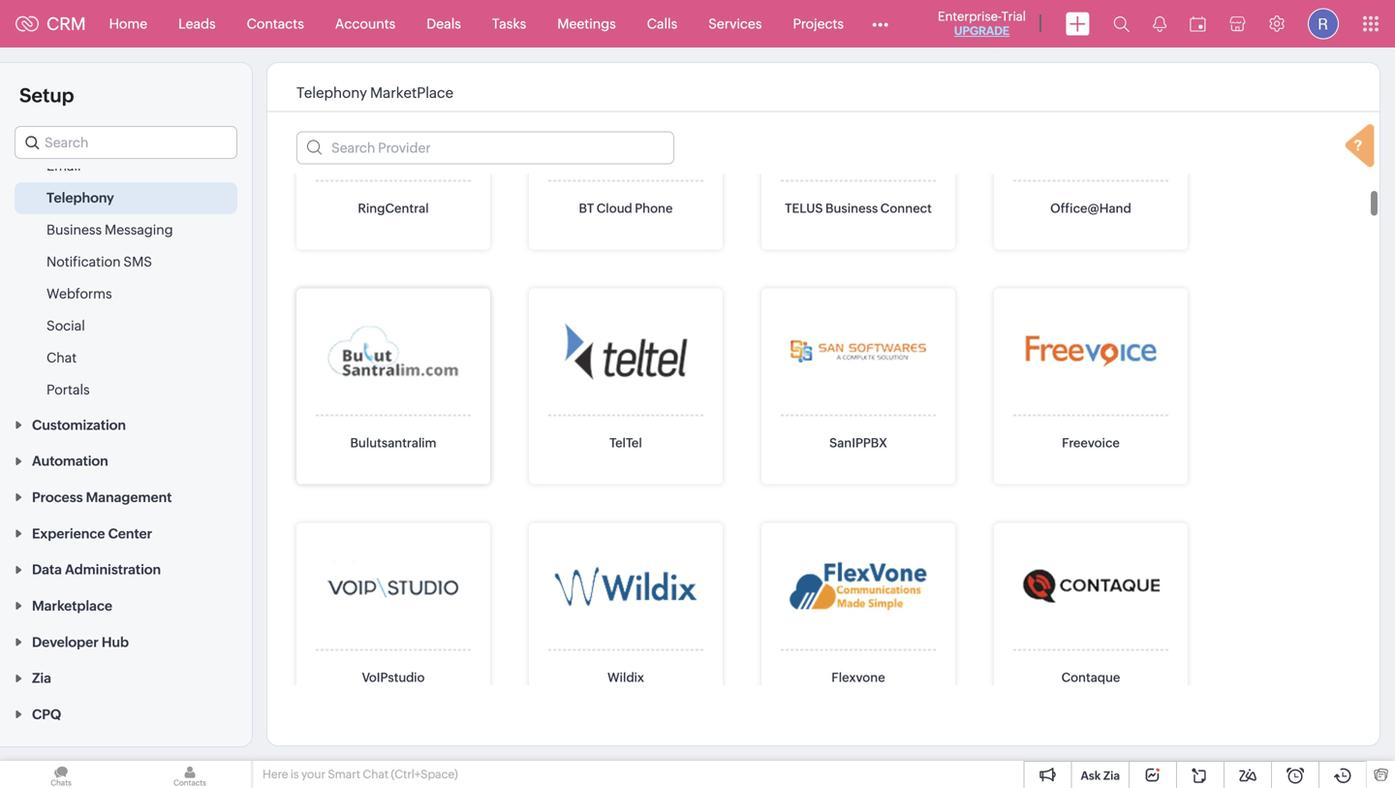 Task type: describe. For each thing, give the bounding box(es) containing it.
developer hub button
[[0, 623, 252, 659]]

business
[[47, 222, 102, 237]]

social link
[[47, 316, 85, 335]]

signals element
[[1142, 0, 1179, 47]]

email link
[[47, 156, 81, 175]]

data administration button
[[0, 551, 252, 587]]

Search text field
[[16, 127, 237, 158]]

create menu image
[[1066, 12, 1090, 35]]

webforms link
[[47, 284, 112, 303]]

management
[[86, 490, 172, 505]]

profile image
[[1309, 8, 1340, 39]]

projects link
[[778, 0, 860, 47]]

your
[[301, 768, 326, 781]]

create menu element
[[1055, 0, 1102, 47]]

meetings
[[558, 16, 616, 32]]

calls
[[647, 16, 678, 32]]

notification sms
[[47, 254, 152, 269]]

upgrade
[[955, 24, 1010, 37]]

business messaging
[[47, 222, 173, 237]]

1 vertical spatial zia
[[1104, 769, 1121, 782]]

tasks link
[[477, 0, 542, 47]]

trial
[[1002, 9, 1027, 24]]

search element
[[1102, 0, 1142, 47]]

meetings link
[[542, 0, 632, 47]]

zia inside dropdown button
[[32, 670, 51, 686]]

data
[[32, 562, 62, 577]]

crm link
[[16, 14, 86, 34]]

accounts link
[[320, 0, 411, 47]]

here
[[263, 768, 288, 781]]

crm
[[47, 14, 86, 34]]

marketplace button
[[0, 587, 252, 623]]

business messaging link
[[47, 220, 173, 239]]

services link
[[693, 0, 778, 47]]

contacts link
[[231, 0, 320, 47]]

customization button
[[0, 406, 252, 442]]

process management
[[32, 490, 172, 505]]

leads
[[178, 16, 216, 32]]

notification
[[47, 254, 121, 269]]

automation button
[[0, 442, 252, 479]]

webforms
[[47, 286, 112, 301]]

center
[[108, 526, 152, 541]]

data administration
[[32, 562, 161, 577]]

setup
[[19, 84, 74, 107]]

logo image
[[16, 16, 39, 32]]

services
[[709, 16, 762, 32]]



Task type: vqa. For each thing, say whether or not it's contained in the screenshot.
Accounts "link"
yes



Task type: locate. For each thing, give the bounding box(es) containing it.
zia button
[[0, 659, 252, 696]]

enterprise-
[[938, 9, 1002, 24]]

deals
[[427, 16, 461, 32]]

telephony
[[47, 190, 114, 206]]

process
[[32, 490, 83, 505]]

chat down social
[[47, 350, 77, 365]]

experience center
[[32, 526, 152, 541]]

contacts image
[[129, 761, 251, 788]]

leads link
[[163, 0, 231, 47]]

home link
[[94, 0, 163, 47]]

notification sms link
[[47, 252, 152, 271]]

messaging
[[105, 222, 173, 237]]

email
[[47, 158, 81, 174]]

enterprise-trial upgrade
[[938, 9, 1027, 37]]

cpq button
[[0, 696, 252, 732]]

automation
[[32, 453, 108, 469]]

sms
[[123, 254, 152, 269]]

chat
[[47, 350, 77, 365], [363, 768, 389, 781]]

profile element
[[1297, 0, 1351, 47]]

telephony link
[[47, 188, 114, 207]]

process management button
[[0, 479, 252, 515]]

0 horizontal spatial chat
[[47, 350, 77, 365]]

calendar image
[[1190, 16, 1207, 32]]

contacts
[[247, 16, 304, 32]]

zia up cpq
[[32, 670, 51, 686]]

home
[[109, 16, 147, 32]]

chat link
[[47, 348, 77, 367]]

1 horizontal spatial zia
[[1104, 769, 1121, 782]]

portals
[[47, 382, 90, 397]]

administration
[[65, 562, 161, 577]]

experience center button
[[0, 515, 252, 551]]

region
[[0, 150, 252, 406]]

hub
[[102, 634, 129, 650]]

0 vertical spatial zia
[[32, 670, 51, 686]]

projects
[[793, 16, 844, 32]]

0 vertical spatial chat
[[47, 350, 77, 365]]

tasks
[[492, 16, 527, 32]]

calls link
[[632, 0, 693, 47]]

None field
[[15, 126, 237, 159]]

region containing email
[[0, 150, 252, 406]]

accounts
[[335, 16, 396, 32]]

is
[[291, 768, 299, 781]]

Other Modules field
[[860, 8, 902, 39]]

1 vertical spatial chat
[[363, 768, 389, 781]]

signals image
[[1153, 16, 1167, 32]]

chat inside region
[[47, 350, 77, 365]]

developer hub
[[32, 634, 129, 650]]

0 horizontal spatial zia
[[32, 670, 51, 686]]

customization
[[32, 417, 126, 433]]

zia right ask
[[1104, 769, 1121, 782]]

chats image
[[0, 761, 122, 788]]

experience
[[32, 526, 105, 541]]

portals link
[[47, 380, 90, 399]]

search image
[[1114, 16, 1130, 32]]

cpq
[[32, 707, 61, 722]]

developer
[[32, 634, 99, 650]]

ask zia
[[1081, 769, 1121, 782]]

zia
[[32, 670, 51, 686], [1104, 769, 1121, 782]]

chat right smart
[[363, 768, 389, 781]]

smart
[[328, 768, 361, 781]]

ask
[[1081, 769, 1101, 782]]

deals link
[[411, 0, 477, 47]]

here is your smart chat (ctrl+space)
[[263, 768, 458, 781]]

1 horizontal spatial chat
[[363, 768, 389, 781]]

social
[[47, 318, 85, 333]]

(ctrl+space)
[[391, 768, 458, 781]]

marketplace
[[32, 598, 112, 614]]



